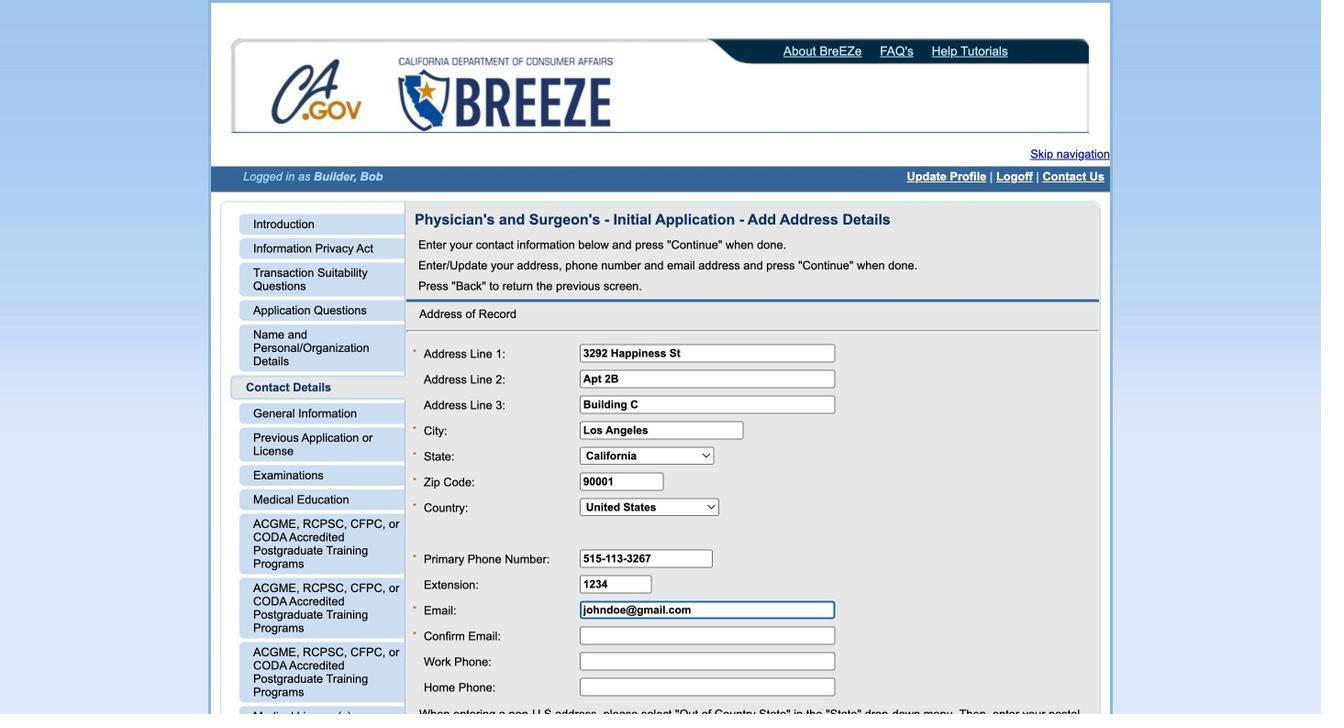 Task type: locate. For each thing, give the bounding box(es) containing it.
None text field
[[580, 344, 835, 363], [580, 370, 835, 388], [580, 421, 743, 440], [580, 473, 663, 491], [580, 550, 713, 568], [580, 652, 835, 671], [580, 344, 835, 363], [580, 370, 835, 388], [580, 421, 743, 440], [580, 473, 663, 491], [580, 550, 713, 568], [580, 652, 835, 671]]

None text field
[[580, 396, 835, 414], [580, 575, 652, 594], [580, 601, 835, 619], [580, 627, 835, 645], [580, 678, 835, 697], [580, 396, 835, 414], [580, 575, 652, 594], [580, 601, 835, 619], [580, 627, 835, 645], [580, 678, 835, 697]]

ca.gov image
[[271, 58, 364, 129]]



Task type: vqa. For each thing, say whether or not it's contained in the screenshot.
text box
yes



Task type: describe. For each thing, give the bounding box(es) containing it.
state of california breeze image
[[394, 58, 616, 131]]



